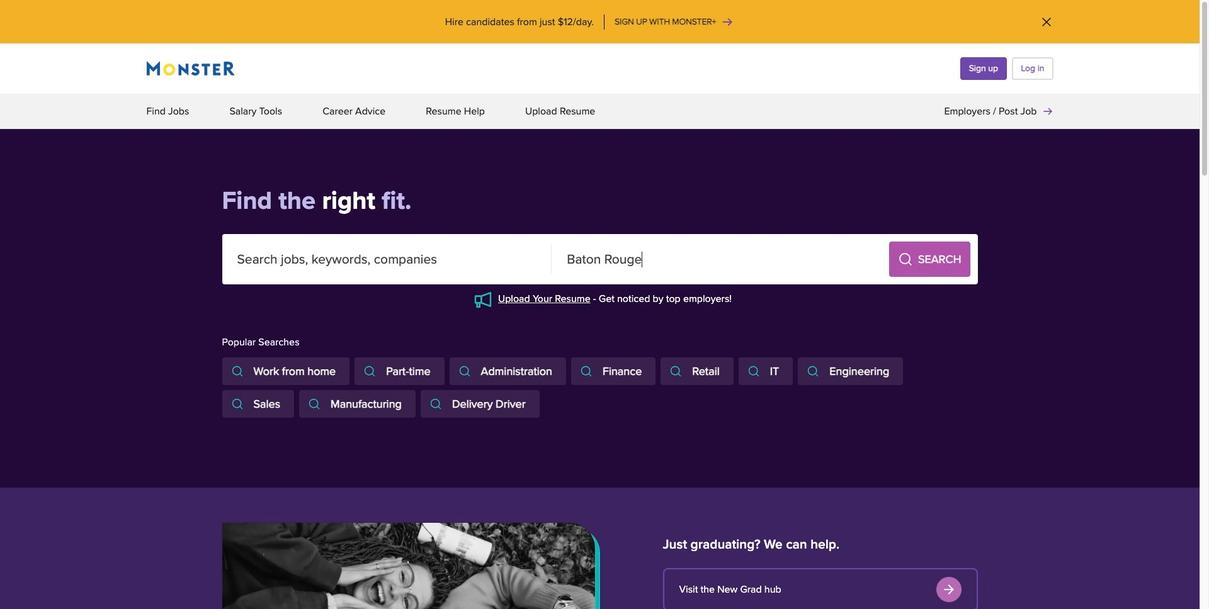 Task type: vqa. For each thing, say whether or not it's contained in the screenshot.
The 'Email Address' email field on the bottom
no



Task type: locate. For each thing, give the bounding box(es) containing it.
monster image
[[146, 61, 235, 76]]



Task type: describe. For each thing, give the bounding box(es) containing it.
Search jobs, keywords, companies search field
[[222, 234, 552, 285]]

Enter location or "remote" search field
[[552, 234, 882, 285]]



